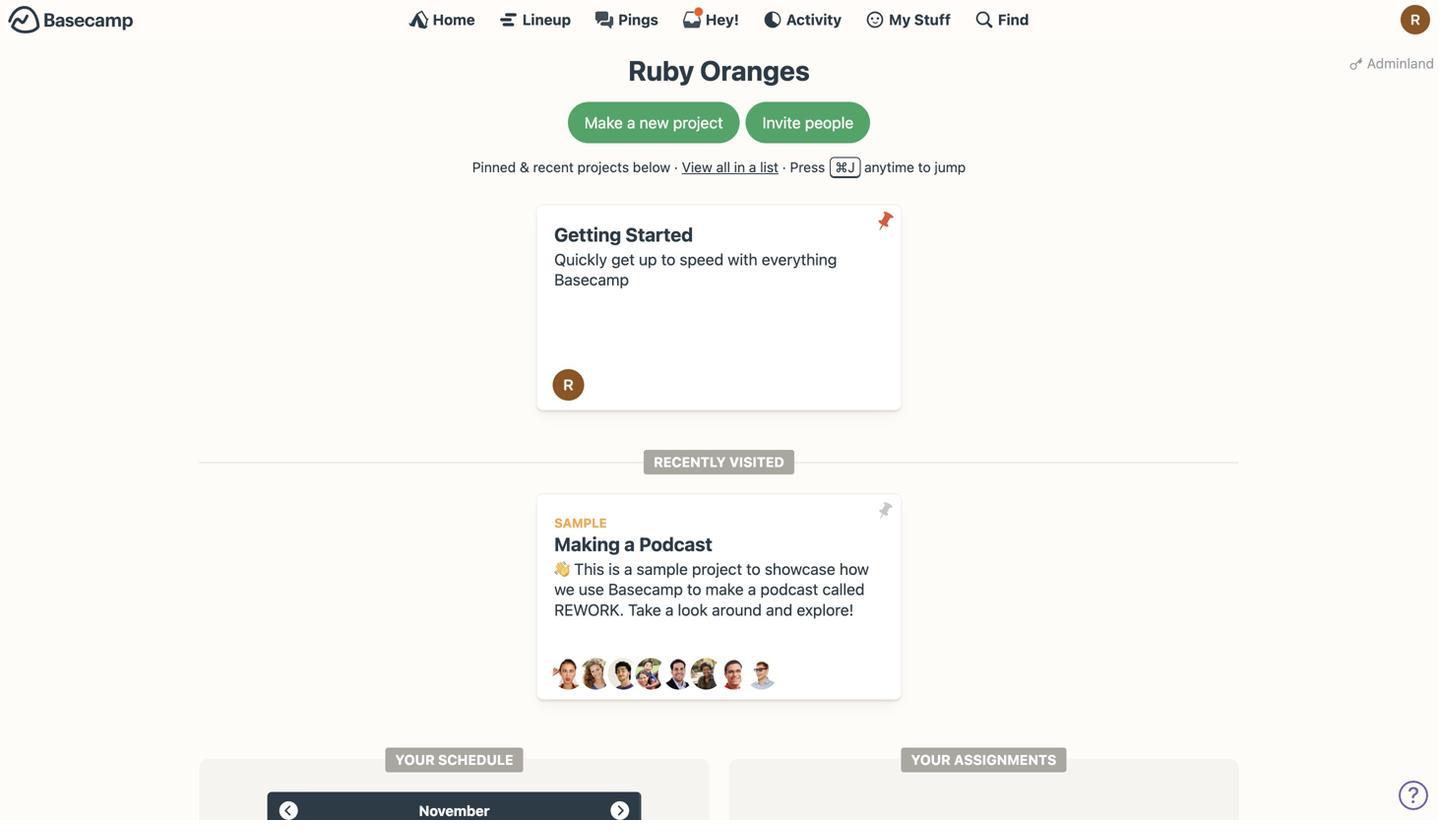 Task type: describe. For each thing, give the bounding box(es) containing it.
steve marsh image
[[718, 659, 750, 690]]

visited
[[730, 454, 785, 470]]

november
[[419, 803, 490, 819]]

we
[[555, 580, 575, 599]]

your for your assignments
[[912, 752, 951, 768]]

view
[[682, 159, 713, 175]]

ruby image
[[1401, 5, 1431, 34]]

oranges
[[700, 54, 810, 87]]

activity link
[[763, 10, 842, 30]]

to left jump
[[919, 159, 931, 175]]

look
[[678, 601, 708, 619]]

project inside sample making a podcast 👋 this is a sample project to showcase how we use basecamp to make a podcast called rework. take a look around and explore!
[[692, 560, 743, 578]]

is
[[609, 560, 620, 578]]

sample
[[637, 560, 688, 578]]

make a new project
[[585, 113, 724, 132]]

up
[[639, 250, 657, 269]]

podcast
[[640, 533, 713, 556]]

a right 'making' at the left of page
[[625, 533, 635, 556]]

with
[[728, 250, 758, 269]]

home
[[433, 11, 475, 28]]

called
[[823, 580, 865, 599]]

pinned & recent projects below · view all in a list
[[473, 159, 779, 175]]

a right in at top
[[749, 159, 757, 175]]

jump
[[935, 159, 966, 175]]

view all in a list link
[[682, 159, 779, 175]]

lineup link
[[499, 10, 571, 30]]

anytime
[[865, 159, 915, 175]]

hey! button
[[682, 7, 739, 30]]

everything
[[762, 250, 837, 269]]

nicole katz image
[[691, 659, 722, 690]]

rework.
[[555, 601, 624, 619]]

ruby
[[629, 54, 694, 87]]

a up around on the bottom of page
[[748, 580, 757, 599]]

make a new project link
[[568, 102, 740, 143]]

ruby oranges
[[629, 54, 810, 87]]

new
[[640, 113, 669, 132]]

jared davis image
[[608, 659, 640, 690]]

cheryl walters image
[[581, 659, 612, 690]]

main element
[[0, 0, 1439, 38]]

podcast
[[761, 580, 819, 599]]

pings
[[619, 11, 659, 28]]

make
[[706, 580, 744, 599]]

getting
[[555, 224, 622, 246]]

how
[[840, 560, 870, 578]]

ruby image
[[553, 369, 585, 401]]

home link
[[409, 10, 475, 30]]

jennifer young image
[[636, 659, 667, 690]]

sample
[[555, 515, 607, 530]]

lineup
[[523, 11, 571, 28]]

and
[[766, 601, 793, 619]]

assignments
[[955, 752, 1057, 768]]

started
[[626, 224, 694, 246]]

switch accounts image
[[8, 5, 134, 35]]



Task type: vqa. For each thing, say whether or not it's contained in the screenshot.
"Of"
no



Task type: locate. For each thing, give the bounding box(es) containing it.
all
[[717, 159, 731, 175]]

None submit
[[870, 205, 902, 237], [870, 495, 902, 526], [870, 205, 902, 237], [870, 495, 902, 526]]

your
[[395, 752, 435, 768], [912, 752, 951, 768]]

pinned
[[473, 159, 516, 175]]

victor cooper image
[[746, 659, 778, 690]]

invite people link
[[746, 102, 871, 143]]

projects
[[578, 159, 629, 175]]

0 vertical spatial basecamp
[[555, 271, 629, 289]]

0 vertical spatial project
[[673, 113, 724, 132]]

invite people
[[763, 113, 854, 132]]

project right new
[[673, 113, 724, 132]]

stuff
[[915, 11, 951, 28]]

basecamp inside sample making a podcast 👋 this is a sample project to showcase how we use basecamp to make a podcast called rework. take a look around and explore!
[[609, 580, 683, 599]]

list
[[761, 159, 779, 175]]

2 · from the left
[[783, 159, 787, 175]]

recent
[[533, 159, 574, 175]]

invite
[[763, 113, 801, 132]]

make
[[585, 113, 623, 132]]

1 horizontal spatial your
[[912, 752, 951, 768]]

⌘
[[836, 159, 848, 175]]

take
[[629, 601, 662, 619]]

·
[[675, 159, 678, 175], [783, 159, 787, 175]]

· press
[[783, 159, 826, 175]]

press
[[790, 159, 826, 175]]

my stuff button
[[866, 10, 951, 30]]

basecamp down quickly
[[555, 271, 629, 289]]

your for your schedule
[[395, 752, 435, 768]]

speed
[[680, 250, 724, 269]]

· left view
[[675, 159, 678, 175]]

to up look
[[687, 580, 702, 599]]

basecamp
[[555, 271, 629, 289], [609, 580, 683, 599]]

recently visited
[[654, 454, 785, 470]]

pings button
[[595, 10, 659, 30]]

basecamp up the take
[[609, 580, 683, 599]]

below
[[633, 159, 671, 175]]

1 horizontal spatial ·
[[783, 159, 787, 175]]

your left assignments
[[912, 752, 951, 768]]

adminland link
[[1346, 49, 1439, 78]]

people
[[805, 113, 854, 132]]

to up podcast
[[747, 560, 761, 578]]

1 your from the left
[[395, 752, 435, 768]]

your schedule
[[395, 752, 514, 768]]

use
[[579, 580, 604, 599]]

quickly
[[555, 250, 608, 269]]

my stuff
[[889, 11, 951, 28]]

0 horizontal spatial your
[[395, 752, 435, 768]]

to right up
[[662, 250, 676, 269]]

adminland
[[1368, 55, 1435, 71]]

· right list
[[783, 159, 787, 175]]

in
[[734, 159, 746, 175]]

showcase
[[765, 560, 836, 578]]

your left schedule
[[395, 752, 435, 768]]

to
[[919, 159, 931, 175], [662, 250, 676, 269], [747, 560, 761, 578], [687, 580, 702, 599]]

hey!
[[706, 11, 739, 28]]

1 vertical spatial basecamp
[[609, 580, 683, 599]]

explore!
[[797, 601, 854, 619]]

getting started quickly get up to speed with everything basecamp
[[555, 224, 837, 289]]

project up make
[[692, 560, 743, 578]]

a left new
[[627, 113, 636, 132]]

josh fiske image
[[663, 659, 695, 690]]

a
[[627, 113, 636, 132], [749, 159, 757, 175], [625, 533, 635, 556], [624, 560, 633, 578], [748, 580, 757, 599], [666, 601, 674, 619]]

get
[[612, 250, 635, 269]]

👋
[[555, 560, 570, 578]]

schedule
[[438, 752, 514, 768]]

&
[[520, 159, 530, 175]]

sample making a podcast 👋 this is a sample project to showcase how we use basecamp to make a podcast called rework. take a look around and explore!
[[555, 515, 870, 619]]

0 horizontal spatial ·
[[675, 159, 678, 175]]

annie bryan image
[[553, 659, 585, 690]]

this
[[574, 560, 605, 578]]

to inside the getting started quickly get up to speed with everything basecamp
[[662, 250, 676, 269]]

2 your from the left
[[912, 752, 951, 768]]

around
[[712, 601, 762, 619]]

find
[[999, 11, 1030, 28]]

1 vertical spatial project
[[692, 560, 743, 578]]

a right is at the bottom of page
[[624, 560, 633, 578]]

1 · from the left
[[675, 159, 678, 175]]

find button
[[975, 10, 1030, 30]]

recently
[[654, 454, 726, 470]]

activity
[[787, 11, 842, 28]]

your assignments
[[912, 752, 1057, 768]]

basecamp inside the getting started quickly get up to speed with everything basecamp
[[555, 271, 629, 289]]

a left look
[[666, 601, 674, 619]]

my
[[889, 11, 911, 28]]

⌘ j anytime to jump
[[836, 159, 966, 175]]

making
[[555, 533, 620, 556]]

j
[[848, 159, 856, 175]]

project
[[673, 113, 724, 132], [692, 560, 743, 578]]



